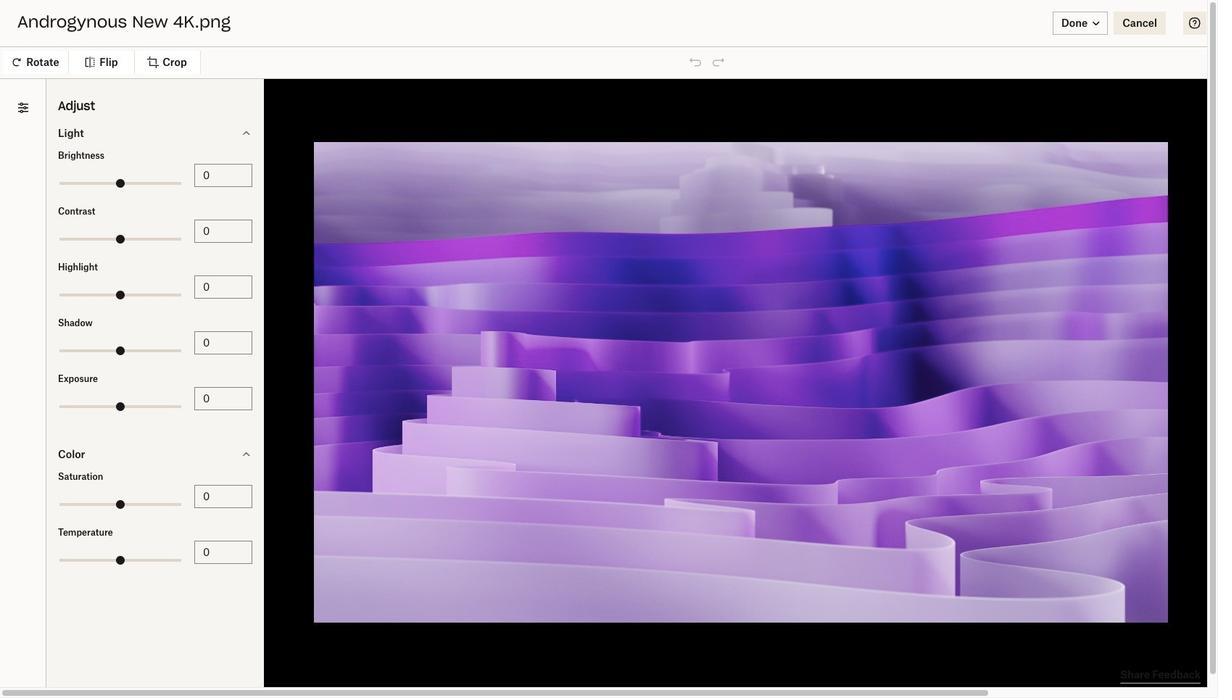 Task type: describe. For each thing, give the bounding box(es) containing it.
image - 03-blue_purple_dm-4k.png 12/5/2023, 2:20:29 pm image
[[806, 397, 927, 518]]

2 tab list from the left
[[446, 203, 608, 226]]

image - multisexual_4k.png 12/5/2023, 2:22:11 pm image
[[186, 397, 307, 518]]

image - diamoric_4k.png 12/5/2023, 2:21:27 pm image
[[434, 397, 555, 518]]

image - transneutral_4k.png 12/5/2023, 2:23:34 pm image
[[186, 273, 307, 394]]

image - 02-wave_dm-4k.png 12/5/2023, 2:19:13 pm image
[[1054, 645, 1176, 698]]

image - greenblue.png 12/5/2023, 2:23:30 pm image
[[310, 273, 431, 394]]

dropbox image
[[12, 44, 41, 73]]

1 tab list from the left
[[186, 203, 428, 226]]

image - aspec_4k.png 12/5/2023, 2:22:55 pm image
[[682, 273, 803, 394]]

image - demifluidnew_4k.png 12/5/2023, 2:23:22 pm image
[[434, 273, 555, 394]]

image - aromanticasexual_4k.png 12/5/2023, 2:21:57 pm image
[[310, 397, 431, 518]]

image - 07-green_blue_dm-4k.png 12/5/2023, 2:19:26 pm image
[[682, 645, 803, 698]]

image - 01-purple_lm-4k.png 12/5/2023, 2:20:08 pm image
[[434, 521, 555, 643]]

image - 03-devhome_dm-4k.png 12/5/2023, 2:19:35 pm image
[[434, 645, 555, 698]]

image - 02-green_blue_dm-4k.png 12/5/2023, 2:20:17 pm image
[[186, 521, 307, 643]]

image - 03-devhome_lm-4k.png 12/5/2023, 2:19:43 pm image
[[310, 645, 431, 698]]

image - 02-green_blue_lm-4k.png 12/5/2023, 2:20:03 pm image
[[682, 521, 803, 643]]

image - androgynous new 4k.png 12/5/2023, 2:22:18 pm image
[[1054, 273, 1176, 394]]

image - 05-orange_dm-4k.png 12/5/2023, 2:19:50 pm image
[[1054, 521, 1176, 643]]

image - 07-green_blue_lm-4k.png 12/5/2023, 2:19:16 pm image
[[930, 645, 1052, 698]]



Task type: vqa. For each thing, say whether or not it's contained in the screenshot.
Get signatures button at the top right of page
no



Task type: locate. For each thing, give the bounding box(es) containing it.
alert
[[0, 0, 1218, 29]]

image - 06-yellow_lm-4k.png 12/5/2023, 2:20:00 pm image
[[806, 521, 927, 643]]

image - pridewallpaper.png 12/5/2023, 2:22:29 pm image
[[930, 273, 1052, 394]]

list
[[0, 79, 174, 301]]

image - 05-orange_lm-4k.png 12/5/2023, 2:19:45 pm image
[[186, 645, 307, 698]]

Photo Zoom Slider range field
[[658, 214, 751, 215]]

image - 03-blue_purple_lm-4k.png 12/5/2023, 2:20:22 pm image
[[930, 397, 1052, 518]]

None number field
[[203, 167, 244, 183], [203, 223, 244, 239], [203, 279, 244, 295], [203, 335, 244, 351], [203, 391, 244, 407], [203, 489, 244, 505], [203, 544, 244, 560], [203, 167, 244, 183], [203, 223, 244, 239], [203, 279, 244, 295], [203, 335, 244, 351], [203, 391, 244, 407], [203, 489, 244, 505], [203, 544, 244, 560]]

image - 04-pink_orange_dm-4k.png 12/5/2023, 2:20:04 pm image
[[558, 521, 679, 643]]

1 horizontal spatial tab list
[[446, 203, 608, 226]]

group
[[0, 332, 174, 476]]

image - 08-green_blue_dm-4k.png 12/5/2023, 2:19:30 pm image
[[558, 645, 679, 698]]

image - 04-pink_orange_lm-4k.png 12/5/2023, 2:20:14 pm image
[[310, 521, 431, 643]]

None range field
[[59, 182, 181, 185], [59, 238, 181, 241], [59, 293, 181, 296], [59, 349, 181, 352], [59, 405, 181, 408], [59, 503, 181, 506], [59, 559, 181, 562], [59, 182, 181, 185], [59, 238, 181, 241], [59, 293, 181, 296], [59, 349, 181, 352], [59, 405, 181, 408], [59, 503, 181, 506], [59, 559, 181, 562]]

image - transmasculine_4k.png 12/5/2023, 2:23:06 pm image
[[558, 273, 679, 394]]

tab list
[[186, 203, 428, 226], [446, 203, 608, 226]]

0 horizontal spatial tab list
[[186, 203, 428, 226]]

image - transfeminine_4k.png 12/5/2023, 2:22:40 pm image
[[806, 273, 927, 394]]

image - 01-purple_dm-4k.png 12/5/2023, 2:20:21 pm image
[[1054, 397, 1176, 518]]

image - 06-yellow_dm-4k.png 12/5/2023, 2:19:53 pm image
[[930, 521, 1052, 643]]

image - sapphic_4k.png 12/5/2023, 2:21:12 pm image
[[558, 397, 679, 518]]

list item
[[0, 116, 174, 145]]

image - 08-green_blue_lm-4k.png 12/5/2023, 2:19:23 pm image
[[806, 645, 927, 698]]

dialog
[[0, 0, 1218, 698]]

image - multigender_4k.png 12/5/2023, 2:20:59 pm image
[[682, 397, 803, 518]]



